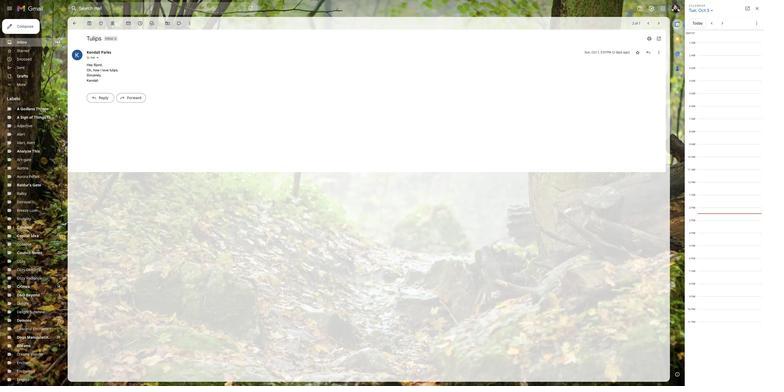 Task type: vqa. For each thing, say whether or not it's contained in the screenshot.


Task type: describe. For each thing, give the bounding box(es) containing it.
breeze
[[17, 208, 29, 213]]

snoozed
[[17, 57, 32, 62]]

to me
[[87, 56, 95, 60]]

inbox for inbox button
[[105, 37, 113, 40]]

bjord,
[[94, 63, 103, 67]]

1 horizontal spatial alert
[[27, 141, 35, 145]]

beyond
[[26, 293, 40, 298]]

godless
[[20, 107, 35, 111]]

gmail image
[[17, 3, 46, 14]]

dogs manipulating time
[[17, 335, 60, 340]]

drafts link
[[17, 74, 28, 79]]

ballsy link
[[17, 191, 27, 196]]

d&d beyond
[[17, 293, 40, 298]]

ago)
[[624, 50, 631, 54]]

collapse
[[17, 242, 31, 247]]

starred link
[[17, 48, 29, 53]]

show details image
[[96, 56, 99, 59]]

brutality link
[[17, 217, 31, 221]]

hey bjord, oh, how i love tulips. sincerely, kendall
[[87, 63, 119, 82]]

enchant link
[[17, 361, 31, 365]]

1 vertical spatial enchanted
[[17, 369, 35, 374]]

how
[[93, 68, 100, 72]]

baldur's gate
[[17, 183, 41, 188]]

d&d beyond link
[[17, 293, 40, 298]]

betrayal
[[17, 200, 31, 205]]

tulips
[[87, 35, 102, 42]]

cozy dewdrop
[[17, 268, 41, 272]]

inbox link
[[17, 40, 27, 45]]

sun,
[[585, 50, 591, 54]]

council notes link
[[17, 251, 42, 255]]

delight sunshine link
[[17, 310, 45, 315]]

inbox for "inbox" link
[[17, 40, 27, 45]]

compose button
[[2, 19, 40, 34]]

alert,
[[17, 141, 26, 145]]

petals
[[29, 174, 39, 179]]

art-
[[17, 157, 24, 162]]

forward link
[[116, 93, 146, 103]]

0 vertical spatial enchanted
[[33, 327, 51, 332]]

throne
[[36, 107, 49, 111]]

oct
[[592, 50, 598, 54]]

dreamy wander link
[[17, 352, 44, 357]]

snooze image
[[138, 21, 143, 26]]

cozy for cozy dewdrop
[[17, 268, 25, 272]]

gate
[[24, 157, 31, 162]]

1 for dreams
[[59, 344, 60, 348]]

labels heading
[[7, 96, 56, 102]]

analyze this link
[[17, 149, 40, 154]]

1 for baldur's gate
[[59, 183, 60, 187]]

sign
[[20, 115, 28, 120]]

days
[[616, 50, 623, 54]]

analyze this
[[17, 149, 40, 154]]

2
[[633, 21, 635, 25]]

capital idea
[[17, 234, 39, 238]]

baldur's
[[17, 183, 32, 188]]

22
[[57, 225, 60, 229]]

advanced search options image
[[246, 3, 256, 13]]

delight for delight sunshine
[[17, 310, 29, 315]]

Not starred checkbox
[[636, 50, 641, 55]]

demons link
[[17, 318, 32, 323]]

search mail image
[[69, 4, 79, 13]]

me
[[91, 56, 95, 60]]

1 vertical spatial dewdrop
[[17, 327, 32, 332]]

0 vertical spatial dewdrop
[[26, 268, 41, 272]]

7
[[639, 21, 641, 25]]

dreamy
[[17, 352, 30, 357]]

a for a godless throne
[[17, 107, 20, 111]]

aurora for aurora petals
[[17, 174, 28, 179]]

tulips.
[[110, 68, 119, 72]]

mark as unread image
[[126, 21, 131, 26]]

capital
[[17, 234, 30, 238]]

d&d
[[17, 293, 25, 298]]

1 for analyze this
[[59, 149, 60, 153]]

25
[[57, 336, 60, 339]]

more button
[[0, 80, 64, 89]]

cozy radiance link
[[17, 276, 42, 281]]

forward
[[127, 96, 142, 100]]

oh,
[[87, 68, 92, 72]]

i
[[101, 68, 102, 72]]

aurora for aurora link
[[17, 166, 28, 171]]

a godless throne link
[[17, 107, 49, 111]]

4
[[58, 107, 60, 111]]

report spam image
[[98, 21, 104, 26]]

kendall parks
[[87, 50, 111, 55]]

candela
[[17, 225, 32, 230]]

3
[[59, 293, 60, 297]]

lush
[[30, 208, 38, 213]]



Task type: locate. For each thing, give the bounding box(es) containing it.
sent
[[17, 65, 25, 70]]

come
[[51, 115, 62, 120]]

0 vertical spatial aurora
[[17, 166, 28, 171]]

labels navigation
[[0, 17, 68, 386]]

enchanted link
[[17, 369, 35, 374]]

0 horizontal spatial inbox
[[17, 40, 27, 45]]

14
[[57, 285, 60, 289]]

5 1 from the top
[[59, 344, 60, 348]]

analyze
[[17, 149, 31, 154]]

manipulating
[[27, 335, 51, 340]]

back to inbox image
[[72, 21, 77, 26]]

kendall
[[87, 50, 100, 55], [87, 78, 98, 82]]

kendall up me
[[87, 50, 100, 55]]

alert
[[17, 132, 25, 137], [27, 141, 35, 145]]

alert link
[[17, 132, 25, 137]]

0 vertical spatial 21
[[57, 251, 60, 255]]

cozy link
[[17, 259, 25, 264]]

21 up the 25
[[57, 319, 60, 323]]

aurora down art-gate
[[17, 166, 28, 171]]

None search field
[[68, 2, 258, 15]]

1 vertical spatial of
[[29, 115, 33, 120]]

1 for a sign of things to come
[[59, 115, 60, 119]]

archive image
[[87, 21, 92, 26]]

aurora down aurora link
[[17, 174, 28, 179]]

a left godless
[[17, 107, 20, 111]]

inbox up 'starred' link
[[17, 40, 27, 45]]

time
[[51, 335, 60, 340]]

1 vertical spatial to
[[47, 115, 51, 120]]

cozy for cozy radiance
[[17, 276, 25, 281]]

0 vertical spatial to
[[87, 56, 90, 60]]

1 vertical spatial cozy
[[17, 268, 25, 272]]

4 1 from the top
[[59, 234, 60, 238]]

2 21 from the top
[[57, 319, 60, 323]]

older image
[[657, 21, 662, 26]]

cozy down council
[[17, 259, 25, 264]]

0 vertical spatial cozy
[[17, 259, 25, 264]]

delight down d&d
[[17, 301, 29, 306]]

add to tasks image
[[149, 21, 155, 26]]

inbox button
[[104, 36, 114, 41]]

delight link
[[17, 301, 29, 306]]

sun, oct 1, 3:01 pm (2 days ago) cell
[[585, 50, 631, 55]]

dewdrop
[[26, 268, 41, 272], [17, 327, 32, 332]]

of
[[636, 21, 639, 25], [29, 115, 33, 120]]

enchanted down enchant link
[[17, 369, 35, 374]]

cozy dewdrop link
[[17, 268, 41, 272]]

0 horizontal spatial to
[[47, 115, 51, 120]]

1 down 4
[[59, 115, 60, 119]]

dewdrop down the "demons" link
[[17, 327, 32, 332]]

1 vertical spatial alert
[[27, 141, 35, 145]]

2 aurora from the top
[[17, 174, 28, 179]]

council
[[17, 251, 31, 255]]

aurora
[[17, 166, 28, 171], [17, 174, 28, 179]]

inbox inside inbox button
[[105, 37, 113, 40]]

2 a from the top
[[17, 115, 20, 120]]

council notes
[[17, 251, 42, 255]]

alert up analyze this link
[[27, 141, 35, 145]]

snoozed link
[[17, 57, 32, 62]]

1 a from the top
[[17, 107, 20, 111]]

reply
[[99, 96, 109, 100]]

a for a sign of things to come
[[17, 115, 20, 120]]

1 down the 22
[[59, 234, 60, 238]]

3 cozy from the top
[[17, 276, 25, 281]]

of left 7
[[636, 21, 639, 25]]

(2
[[613, 50, 616, 54]]

collapse link
[[17, 242, 31, 247]]

alert, alert link
[[17, 141, 35, 145]]

1 cozy from the top
[[17, 259, 25, 264]]

side panel section
[[671, 17, 686, 382]]

newer image
[[646, 21, 652, 26]]

crimes
[[17, 284, 30, 289]]

inbox up parks
[[105, 37, 113, 40]]

21 for demons
[[57, 319, 60, 323]]

enchanted up manipulating
[[33, 327, 51, 332]]

dogs manipulating time link
[[17, 335, 60, 340]]

1 delight from the top
[[17, 301, 29, 306]]

a left sign
[[17, 115, 20, 120]]

kendall inside hey bjord, oh, how i love tulips. sincerely, kendall
[[87, 78, 98, 82]]

1 vertical spatial a
[[17, 115, 20, 120]]

hey
[[87, 63, 93, 67]]

21 for council notes
[[57, 251, 60, 255]]

dogs
[[17, 335, 26, 340]]

2 vertical spatial cozy
[[17, 276, 25, 281]]

support image
[[637, 5, 644, 12]]

1 vertical spatial kendall
[[87, 78, 98, 82]]

21
[[57, 251, 60, 255], [57, 319, 60, 323]]

of right sign
[[29, 115, 33, 120]]

0 vertical spatial a
[[17, 107, 20, 111]]

main menu image
[[6, 5, 13, 12]]

1 horizontal spatial inbox
[[105, 37, 113, 40]]

delight down delight link
[[17, 310, 29, 315]]

adjective link
[[17, 124, 33, 128]]

dreams
[[17, 344, 31, 348]]

0 vertical spatial kendall
[[87, 50, 100, 55]]

love
[[102, 68, 109, 72]]

aurora link
[[17, 166, 28, 171]]

2 of 7
[[633, 21, 641, 25]]

idea
[[31, 234, 39, 238]]

a sign of things to come link
[[17, 115, 62, 120]]

dewdrop up radiance
[[26, 268, 41, 272]]

to inside labels navigation
[[47, 115, 51, 120]]

1 aurora from the top
[[17, 166, 28, 171]]

notes
[[32, 251, 42, 255]]

cozy down cozy link
[[17, 268, 25, 272]]

sunshine
[[30, 310, 45, 315]]

more image
[[187, 21, 193, 26]]

tab list
[[671, 17, 686, 367]]

6
[[59, 74, 60, 78]]

cozy up "crimes"
[[17, 276, 25, 281]]

move to image
[[165, 21, 170, 26]]

2 1 from the top
[[59, 149, 60, 153]]

to left me
[[87, 56, 90, 60]]

not starred image
[[636, 50, 641, 55]]

0 horizontal spatial of
[[29, 115, 33, 120]]

enigma
[[17, 378, 29, 382]]

settings image
[[649, 5, 655, 12]]

0 horizontal spatial alert
[[17, 132, 25, 137]]

sincerely,
[[87, 73, 102, 77]]

compose
[[17, 24, 33, 29]]

alert up alert,
[[17, 132, 25, 137]]

21 right notes at the bottom of page
[[57, 251, 60, 255]]

1
[[59, 115, 60, 119], [59, 149, 60, 153], [59, 183, 60, 187], [59, 234, 60, 238], [59, 344, 60, 348]]

gate
[[32, 183, 41, 188]]

dreams link
[[17, 344, 31, 348]]

inbox inside labels navigation
[[17, 40, 27, 45]]

labels
[[7, 96, 20, 102]]

delight sunshine
[[17, 310, 45, 315]]

wander
[[31, 352, 44, 357]]

1 vertical spatial delight
[[17, 310, 29, 315]]

crimes link
[[17, 284, 30, 289]]

1 vertical spatial 21
[[57, 319, 60, 323]]

1,
[[598, 50, 600, 54]]

sun, oct 1, 3:01 pm (2 days ago)
[[585, 50, 631, 54]]

1 right this
[[59, 149, 60, 153]]

143
[[55, 40, 60, 44]]

1 down the 25
[[59, 344, 60, 348]]

0 vertical spatial of
[[636, 21, 639, 25]]

1 horizontal spatial of
[[636, 21, 639, 25]]

to
[[87, 56, 90, 60], [47, 115, 51, 120]]

delight for delight link
[[17, 301, 29, 306]]

dewdrop enchanted link
[[17, 327, 51, 332]]

adjective
[[17, 124, 33, 128]]

a sign of things to come
[[17, 115, 62, 120]]

kendall down sincerely,
[[87, 78, 98, 82]]

delete image
[[110, 21, 115, 26]]

cozy radiance
[[17, 276, 42, 281]]

art-gate link
[[17, 157, 31, 162]]

Search mail text field
[[79, 6, 233, 11]]

a
[[17, 107, 20, 111], [17, 115, 20, 120]]

1 kendall from the top
[[87, 50, 100, 55]]

betrayal link
[[17, 200, 31, 205]]

drafts
[[17, 74, 28, 79]]

2 kendall from the top
[[87, 78, 98, 82]]

1 right the gate
[[59, 183, 60, 187]]

sent link
[[17, 65, 25, 70]]

demons
[[17, 318, 32, 323]]

0 vertical spatial delight
[[17, 301, 29, 306]]

cozy for cozy link
[[17, 259, 25, 264]]

to left come
[[47, 115, 51, 120]]

0 vertical spatial alert
[[17, 132, 25, 137]]

labels image
[[177, 21, 182, 26]]

2 delight from the top
[[17, 310, 29, 315]]

this
[[32, 149, 40, 154]]

of inside labels navigation
[[29, 115, 33, 120]]

3 1 from the top
[[59, 183, 60, 187]]

brutality
[[17, 217, 31, 221]]

2 cozy from the top
[[17, 268, 25, 272]]

1 for capital idea
[[59, 234, 60, 238]]

dreamy wander
[[17, 352, 44, 357]]

capital idea link
[[17, 234, 39, 238]]

more
[[17, 82, 26, 87]]

1 1 from the top
[[59, 115, 60, 119]]

1 21 from the top
[[57, 251, 60, 255]]

1 vertical spatial aurora
[[17, 174, 28, 179]]

candela link
[[17, 225, 32, 230]]

1 horizontal spatial to
[[87, 56, 90, 60]]



